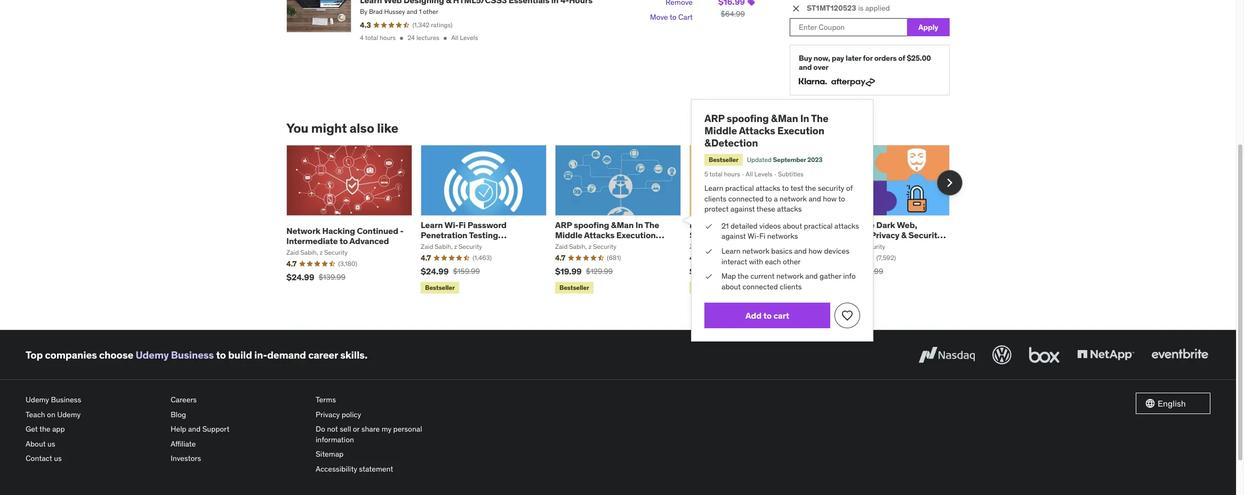 Task type: describe. For each thing, give the bounding box(es) containing it.
learn for learn wi-fi password penetration testing (wep/wpa/wpa2)
[[421, 220, 443, 230]]

z
[[589, 243, 592, 251]]

applied
[[866, 3, 890, 13]]

wishlist image
[[841, 310, 854, 322]]

top companies choose udemy business to build in-demand career skills.
[[26, 349, 368, 361]]

these
[[757, 204, 776, 214]]

and inside map the current network and gather info about connected clients
[[806, 272, 818, 281]]

contact
[[26, 454, 52, 464]]

hours for 4 total hours
[[380, 34, 396, 42]]

the inside udemy business teach on udemy get the app about us contact us
[[39, 425, 50, 434]]

hussey
[[384, 7, 405, 15]]

arp for all levels
[[705, 112, 725, 125]]

career
[[308, 349, 338, 361]]

next image
[[942, 174, 959, 191]]

practical inside 21 detailed videos about practical attacks against wi-fi networks
[[804, 221, 833, 231]]

&man for (681)
[[611, 220, 634, 230]]

sitemap
[[316, 450, 344, 460]]

a
[[774, 194, 778, 204]]

careers link
[[171, 393, 307, 408]]

24
[[408, 34, 415, 42]]

blog
[[171, 410, 186, 420]]

and inside learn network basics and how devices interact with each other
[[795, 246, 807, 256]]

hacking
[[322, 226, 355, 236]]

-
[[400, 226, 404, 236]]

1 vertical spatial udemy business link
[[26, 393, 162, 408]]

4 total hours
[[360, 34, 396, 42]]

add to cart button
[[705, 303, 831, 329]]

statement
[[359, 465, 393, 474]]

help and support link
[[171, 423, 307, 437]]

to left build
[[216, 349, 226, 361]]

basics
[[772, 246, 793, 256]]

to left a
[[766, 194, 772, 204]]

and inside learn practical attacks to test the security of clients connected to a network and how to protect against these attacks
[[809, 194, 821, 204]]

1 vertical spatial us
[[54, 454, 62, 464]]

get
[[26, 425, 38, 434]]

to left test
[[782, 184, 789, 193]]

4
[[360, 34, 364, 42]]

penetration
[[421, 230, 468, 241]]

the inside learn practical attacks to test the security of clients connected to a network and how to protect against these attacks
[[805, 184, 816, 193]]

terms
[[316, 395, 336, 405]]

1 horizontal spatial all levels
[[746, 170, 773, 178]]

2 horizontal spatial udemy
[[136, 349, 169, 361]]

english
[[1158, 398, 1186, 409]]

companies
[[45, 349, 97, 361]]

each
[[765, 257, 781, 267]]

1 horizontal spatial levels
[[755, 170, 773, 178]]

move to cart
[[650, 12, 693, 22]]

contact us link
[[26, 452, 162, 467]]

arp spoofing &man in the middle attacks execution &detection for all levels
[[705, 112, 829, 150]]

xxsmall image
[[398, 35, 405, 42]]

learn wi-fi password penetration testing (wep/wpa/wpa2)
[[421, 220, 507, 251]]

wi- inside learn wi-fi password penetration testing (wep/wpa/wpa2)
[[445, 220, 459, 230]]

1,342 ratings element
[[413, 21, 453, 30]]

21 detailed videos about practical attacks against wi-fi networks
[[722, 221, 859, 241]]

middle for (681)
[[555, 230, 583, 241]]

also
[[350, 120, 374, 137]]

681 reviews element
[[607, 254, 621, 263]]

the for all levels
[[811, 112, 829, 125]]

ratings)
[[431, 21, 453, 29]]

network inside learn practical attacks to test the security of clients connected to a network and how to protect against these attacks
[[780, 194, 807, 204]]

teach
[[26, 410, 45, 420]]

by
[[360, 7, 368, 15]]

other inside learn network basics and how devices interact with each other
[[783, 257, 801, 267]]

spoofing for (681)
[[574, 220, 609, 230]]

to inside network hacking continued - intermediate to advanced
[[340, 236, 348, 246]]

hours for 5 total hours
[[724, 170, 740, 178]]

security inside the ultimate dark web, anonymity, privacy & security course
[[909, 230, 942, 241]]

total for 5
[[710, 170, 723, 178]]

coupon icon image
[[747, 0, 756, 6]]

intermediate
[[286, 236, 338, 246]]

buy
[[799, 54, 812, 63]]

0 vertical spatial udemy business link
[[136, 349, 214, 361]]

&detection for (681)
[[555, 240, 600, 251]]

attacks inside 21 detailed videos about practical attacks against wi-fi networks
[[835, 221, 859, 231]]

demand
[[267, 349, 306, 361]]

cart
[[774, 310, 790, 321]]

connected inside map the current network and gather info about connected clients
[[743, 282, 778, 292]]

help
[[171, 425, 186, 434]]

information
[[316, 435, 354, 445]]

bestseller inside carousel element
[[560, 284, 589, 292]]

apply button
[[907, 18, 950, 36]]

arp spoofing &man in the middle attacks execution &detection for (681)
[[555, 220, 659, 251]]

0 vertical spatial us
[[48, 439, 55, 449]]

udemy business teach on udemy get the app about us contact us
[[26, 395, 81, 464]]

small image
[[1145, 399, 1156, 409]]

xsmall image for map
[[705, 272, 713, 282]]

to left the cart
[[764, 310, 772, 321]]

investors
[[171, 454, 201, 464]]

&
[[902, 230, 907, 241]]

move to cart button
[[650, 10, 693, 25]]

updated september 2023
[[747, 156, 823, 164]]

web,
[[897, 220, 918, 230]]

apply
[[919, 22, 939, 32]]

0 vertical spatial attacks
[[756, 184, 781, 193]]

map the current network and gather info about connected clients
[[722, 272, 856, 292]]

wi- inside 21 detailed videos about practical attacks against wi-fi networks
[[748, 232, 760, 241]]

for
[[863, 54, 873, 63]]

learn network basics and how devices interact with each other
[[722, 246, 850, 267]]

1 horizontal spatial bestseller
[[709, 156, 739, 164]]

0 horizontal spatial udemy
[[26, 395, 49, 405]]

netapp image
[[1075, 344, 1137, 367]]

app
[[52, 425, 65, 434]]

continued
[[357, 226, 398, 236]]

1 vertical spatial all
[[746, 170, 753, 178]]

xsmall image for 21
[[705, 221, 713, 232]]

(1,342 ratings)
[[413, 21, 453, 29]]

privacy policy link
[[316, 408, 452, 423]]

protect
[[705, 204, 729, 214]]

you might also like
[[286, 120, 399, 137]]

detailed
[[731, 221, 758, 231]]

ultimate
[[841, 220, 875, 230]]

spoofing for all levels
[[727, 112, 769, 125]]

move
[[650, 12, 668, 22]]

add
[[746, 310, 762, 321]]

fi inside learn wi-fi password penetration testing (wep/wpa/wpa2)
[[459, 220, 466, 230]]

gather
[[820, 272, 842, 281]]

1 vertical spatial attacks
[[777, 204, 802, 214]]

practical inside learn practical attacks to test the security of clients connected to a network and how to protect against these attacks
[[725, 184, 754, 193]]

about inside map the current network and gather info about connected clients
[[722, 282, 741, 292]]

build
[[228, 349, 252, 361]]

share
[[361, 425, 380, 434]]

or
[[353, 425, 360, 434]]

devices
[[824, 246, 850, 256]]

xsmall image
[[705, 246, 713, 257]]

2 vertical spatial udemy
[[57, 410, 81, 420]]

subtitles
[[778, 170, 804, 178]]

execution for all levels
[[778, 124, 825, 137]]

learn for learn network basics and how devices interact with each other
[[722, 246, 741, 256]]

september
[[773, 156, 806, 164]]

of inside buy now, pay later for orders of $25.00 and over
[[899, 54, 905, 63]]

fi inside 21 detailed videos about practical attacks against wi-fi networks
[[760, 232, 766, 241]]

map
[[722, 272, 736, 281]]

on
[[47, 410, 55, 420]]

2023
[[808, 156, 823, 164]]



Task type: vqa. For each thing, say whether or not it's contained in the screenshot.
not
yes



Task type: locate. For each thing, give the bounding box(es) containing it.
learn inside learn practical attacks to test the security of clients connected to a network and how to protect against these attacks
[[705, 184, 724, 193]]

1 vertical spatial in
[[636, 220, 643, 230]]

2 vertical spatial learn
[[722, 246, 741, 256]]

learn for learn practical attacks to test the security of clients connected to a network and how to protect against these attacks
[[705, 184, 724, 193]]

1 horizontal spatial spoofing
[[727, 112, 769, 125]]

network inside learn network basics and how devices interact with each other
[[743, 246, 770, 256]]

1 vertical spatial the
[[738, 272, 749, 281]]

&man for all levels
[[771, 112, 798, 125]]

1 vertical spatial clients
[[780, 282, 802, 292]]

us right contact
[[54, 454, 62, 464]]

2 vertical spatial the
[[39, 425, 50, 434]]

&detection up the 4.7 at left
[[555, 240, 600, 251]]

against
[[731, 204, 755, 214], [722, 232, 746, 241]]

0 horizontal spatial all levels
[[451, 34, 478, 42]]

0 horizontal spatial levels
[[460, 34, 478, 42]]

learn up interact
[[722, 246, 741, 256]]

&detection for all levels
[[705, 137, 758, 150]]

1 vertical spatial &detection
[[555, 240, 600, 251]]

attacks for (681)
[[584, 230, 615, 241]]

clients up protect
[[705, 194, 727, 204]]

affiliate
[[171, 439, 196, 449]]

2 xsmall image from the top
[[705, 272, 713, 282]]

1 vertical spatial attacks
[[584, 230, 615, 241]]

to down security
[[839, 194, 845, 204]]

about inside 21 detailed videos about practical attacks against wi-fi networks
[[783, 221, 802, 231]]

arp spoofing &man in the middle attacks execution &detection link for (681)
[[555, 220, 665, 251]]

0 vertical spatial arp spoofing &man in the middle attacks execution &detection link
[[705, 112, 829, 150]]

bestseller down $19.99
[[560, 284, 589, 292]]

how down security
[[823, 194, 837, 204]]

udemy right 'on'
[[57, 410, 81, 420]]

1 horizontal spatial in
[[801, 112, 809, 125]]

bestseller up 5 total hours
[[709, 156, 739, 164]]

$19.99
[[555, 266, 582, 277]]

attacks up z
[[584, 230, 615, 241]]

1 vertical spatial bestseller
[[560, 284, 589, 292]]

business up careers
[[171, 349, 214, 361]]

the inside map the current network and gather info about connected clients
[[738, 272, 749, 281]]

execution up the september
[[778, 124, 825, 137]]

0 horizontal spatial all
[[451, 34, 459, 42]]

business up 'on'
[[51, 395, 81, 405]]

learn wi-fi password penetration testing (wep/wpa/wpa2) link
[[421, 220, 507, 251]]

with
[[749, 257, 763, 267]]

support
[[202, 425, 229, 434]]

1 horizontal spatial arp spoofing &man in the middle attacks execution &detection link
[[705, 112, 829, 150]]

1 horizontal spatial practical
[[804, 221, 833, 231]]

1 horizontal spatial arp
[[705, 112, 725, 125]]

0 horizontal spatial total
[[365, 34, 378, 42]]

0 vertical spatial all levels
[[451, 34, 478, 42]]

(681)
[[607, 254, 621, 262]]

24 lectures
[[408, 34, 440, 42]]

network hacking continued - intermediate to advanced
[[286, 226, 404, 246]]

1 vertical spatial fi
[[760, 232, 766, 241]]

in for (681)
[[636, 220, 643, 230]]

against inside learn practical attacks to test the security of clients connected to a network and how to protect against these attacks
[[731, 204, 755, 214]]

1 horizontal spatial &detection
[[705, 137, 758, 150]]

arp for (681)
[[555, 220, 572, 230]]

the inside the ultimate dark web, anonymity, privacy & security course
[[824, 220, 839, 230]]

1 horizontal spatial the
[[738, 272, 749, 281]]

arp spoofing &man in the middle attacks execution &detection link for all levels
[[705, 112, 829, 150]]

get the app link
[[26, 423, 162, 437]]

spoofing
[[727, 112, 769, 125], [574, 220, 609, 230]]

course
[[824, 240, 852, 251]]

middle for all levels
[[705, 124, 737, 137]]

all levels
[[451, 34, 478, 42], [746, 170, 773, 178]]

advanced
[[350, 236, 389, 246]]

the right map
[[738, 272, 749, 281]]

orders
[[875, 54, 897, 63]]

attacks up course
[[835, 221, 859, 231]]

to left advanced
[[340, 236, 348, 246]]

the ultimate dark web, anonymity, privacy & security course link
[[824, 220, 946, 251]]

0 vertical spatial fi
[[459, 220, 466, 230]]

1 vertical spatial total
[[710, 170, 723, 178]]

0 horizontal spatial other
[[423, 7, 438, 15]]

total right 5
[[710, 170, 723, 178]]

1 horizontal spatial &man
[[771, 112, 798, 125]]

&detection
[[705, 137, 758, 150], [555, 240, 600, 251]]

1 vertical spatial security
[[593, 243, 617, 251]]

1 horizontal spatial clients
[[780, 282, 802, 292]]

0 vertical spatial network
[[780, 194, 807, 204]]

1 vertical spatial &man
[[611, 220, 634, 230]]

arp spoofing &man in the middle attacks execution &detection up (681)
[[555, 220, 659, 251]]

choose
[[99, 349, 133, 361]]

udemy
[[136, 349, 169, 361], [26, 395, 49, 405], [57, 410, 81, 420]]

in inside carousel element
[[636, 220, 643, 230]]

privacy left & at the top right of the page
[[871, 230, 900, 241]]

network down test
[[780, 194, 807, 204]]

learn down 5
[[705, 184, 724, 193]]

affiliate link
[[171, 437, 307, 452]]

1 horizontal spatial fi
[[760, 232, 766, 241]]

0 vertical spatial about
[[783, 221, 802, 231]]

and right basics at the right
[[795, 246, 807, 256]]

1 vertical spatial connected
[[743, 282, 778, 292]]

you
[[286, 120, 309, 137]]

1 vertical spatial arp
[[555, 220, 572, 230]]

attacks down a
[[777, 204, 802, 214]]

against up detailed
[[731, 204, 755, 214]]

practical up course
[[804, 221, 833, 231]]

connected inside learn practical attacks to test the security of clients connected to a network and how to protect against these attacks
[[728, 194, 764, 204]]

$19.99 $129.99
[[555, 266, 613, 277]]

blog link
[[171, 408, 307, 423]]

0 horizontal spatial &detection
[[555, 240, 600, 251]]

and inside buy now, pay later for orders of $25.00 and over
[[799, 63, 812, 72]]

pay
[[832, 54, 844, 63]]

1 horizontal spatial wi-
[[748, 232, 760, 241]]

connected down current on the right of page
[[743, 282, 778, 292]]

arp spoofing &man in the middle attacks execution &detection link up (681)
[[555, 220, 665, 251]]

arp spoofing &man in the middle attacks execution &detection link up updated at the right top of the page
[[705, 112, 829, 150]]

(1,342
[[413, 21, 430, 29]]

0 vertical spatial arp
[[705, 112, 725, 125]]

levels right xxsmall icon
[[460, 34, 478, 42]]

fi down videos
[[760, 232, 766, 241]]

0 vertical spatial security
[[909, 230, 942, 241]]

1 vertical spatial hours
[[724, 170, 740, 178]]

21
[[722, 221, 729, 231]]

the
[[811, 112, 829, 125], [645, 220, 659, 230], [824, 220, 839, 230]]

clients up the cart
[[780, 282, 802, 292]]

learn right the -
[[421, 220, 443, 230]]

0 horizontal spatial hours
[[380, 34, 396, 42]]

teach on udemy link
[[26, 408, 162, 423]]

buy now, pay later for orders of $25.00 and over
[[799, 54, 931, 72]]

practical down 5 total hours
[[725, 184, 754, 193]]

total for 4
[[365, 34, 378, 42]]

middle up zaid
[[555, 230, 583, 241]]

0 vertical spatial other
[[423, 7, 438, 15]]

klarna image
[[799, 76, 827, 87]]

do not sell or share my personal information button
[[316, 423, 452, 448]]

the right test
[[805, 184, 816, 193]]

network down learn network basics and how devices interact with each other
[[777, 272, 804, 281]]

and left over
[[799, 63, 812, 72]]

st1mt120523
[[807, 3, 857, 13]]

levels down updated at the right top of the page
[[755, 170, 773, 178]]

learn inside learn wi-fi password penetration testing (wep/wpa/wpa2)
[[421, 220, 443, 230]]

middle up 5 total hours
[[705, 124, 737, 137]]

by brad hussey and 1 other
[[360, 7, 438, 15]]

total right 4
[[365, 34, 378, 42]]

network inside map the current network and gather info about connected clients
[[777, 272, 804, 281]]

current
[[751, 272, 775, 281]]

hours left xxsmall image
[[380, 34, 396, 42]]

anonymity,
[[824, 230, 869, 241]]

1 vertical spatial wi-
[[748, 232, 760, 241]]

0 horizontal spatial arp spoofing &man in the middle attacks execution &detection link
[[555, 220, 665, 251]]

1 horizontal spatial middle
[[705, 124, 737, 137]]

1 horizontal spatial execution
[[778, 124, 825, 137]]

interact
[[722, 257, 747, 267]]

network up the with
[[743, 246, 770, 256]]

arp spoofing &man in the middle attacks execution &detection
[[705, 112, 829, 150], [555, 220, 659, 251]]

0 vertical spatial in
[[801, 112, 809, 125]]

about
[[783, 221, 802, 231], [722, 282, 741, 292]]

execution for (681)
[[616, 230, 656, 241]]

connected up these
[[728, 194, 764, 204]]

spoofing inside carousel element
[[574, 220, 609, 230]]

1 vertical spatial against
[[722, 232, 746, 241]]

0 vertical spatial bestseller
[[709, 156, 739, 164]]

and inside careers blog help and support affiliate investors
[[188, 425, 201, 434]]

box image
[[1027, 344, 1063, 367]]

1 horizontal spatial total
[[710, 170, 723, 178]]

4.3
[[360, 20, 371, 30]]

&man up (681)
[[611, 220, 634, 230]]

security up (681)
[[593, 243, 617, 251]]

0 vertical spatial the
[[805, 184, 816, 193]]

security
[[818, 184, 845, 193]]

1 vertical spatial all levels
[[746, 170, 773, 178]]

0 horizontal spatial security
[[593, 243, 617, 251]]

1 vertical spatial arp spoofing &man in the middle attacks execution &detection
[[555, 220, 659, 251]]

udemy business link up careers
[[136, 349, 214, 361]]

to left cart
[[670, 12, 677, 22]]

clients inside map the current network and gather info about connected clients
[[780, 282, 802, 292]]

0 horizontal spatial arp spoofing &man in the middle attacks execution &detection
[[555, 220, 659, 251]]

personal
[[393, 425, 422, 434]]

xxsmall image
[[442, 35, 449, 42]]

wi- up (wep/wpa/wpa2)
[[445, 220, 459, 230]]

1 vertical spatial privacy
[[316, 410, 340, 420]]

hours right 5
[[724, 170, 740, 178]]

networks
[[767, 232, 798, 241]]

attacks up updated at the right top of the page
[[739, 124, 775, 137]]

arp spoofing &man in the middle attacks execution &detection up updated at the right top of the page
[[705, 112, 829, 150]]

how inside learn practical attacks to test the security of clients connected to a network and how to protect against these attacks
[[823, 194, 837, 204]]

xsmall image left map
[[705, 272, 713, 282]]

0 horizontal spatial about
[[722, 282, 741, 292]]

arp inside carousel element
[[555, 220, 572, 230]]

accessibility
[[316, 465, 357, 474]]

1 horizontal spatial all
[[746, 170, 753, 178]]

to
[[670, 12, 677, 22], [782, 184, 789, 193], [766, 194, 772, 204], [839, 194, 845, 204], [340, 236, 348, 246], [764, 310, 772, 321], [216, 349, 226, 361]]

5
[[705, 170, 708, 178]]

wi- down detailed
[[748, 232, 760, 241]]

all levels right xxsmall icon
[[451, 34, 478, 42]]

0 vertical spatial execution
[[778, 124, 825, 137]]

0 horizontal spatial arp
[[555, 220, 572, 230]]

udemy business link
[[136, 349, 214, 361], [26, 393, 162, 408]]

like
[[377, 120, 399, 137]]

0 vertical spatial all
[[451, 34, 459, 42]]

password
[[468, 220, 507, 230]]

0 horizontal spatial of
[[846, 184, 853, 193]]

0 vertical spatial against
[[731, 204, 755, 214]]

execution inside carousel element
[[616, 230, 656, 241]]

careers
[[171, 395, 197, 405]]

0 vertical spatial hours
[[380, 34, 396, 42]]

middle inside carousel element
[[555, 230, 583, 241]]

0 vertical spatial xsmall image
[[705, 221, 713, 232]]

not
[[327, 425, 338, 434]]

how left devices
[[809, 246, 823, 256]]

udemy business link up get the app link
[[26, 393, 162, 408]]

0 vertical spatial arp spoofing &man in the middle attacks execution &detection
[[705, 112, 829, 150]]

dark
[[877, 220, 895, 230]]

investors link
[[171, 452, 307, 467]]

updated
[[747, 156, 772, 164]]

1 vertical spatial how
[[809, 246, 823, 256]]

cart
[[679, 12, 693, 22]]

0 vertical spatial practical
[[725, 184, 754, 193]]

xsmall image left 21
[[705, 221, 713, 232]]

top
[[26, 349, 43, 361]]

middle
[[705, 124, 737, 137], [555, 230, 583, 241]]

0 horizontal spatial attacks
[[584, 230, 615, 241]]

of right orders
[[899, 54, 905, 63]]

and left 1
[[407, 7, 418, 15]]

clients inside learn practical attacks to test the security of clients connected to a network and how to protect against these attacks
[[705, 194, 727, 204]]

udemy right choose
[[136, 349, 169, 361]]

privacy inside terms privacy policy do not sell or share my personal information sitemap accessibility statement
[[316, 410, 340, 420]]

0 vertical spatial spoofing
[[727, 112, 769, 125]]

0 vertical spatial wi-
[[445, 220, 459, 230]]

0 vertical spatial clients
[[705, 194, 727, 204]]

0 vertical spatial business
[[171, 349, 214, 361]]

eventbrite image
[[1150, 344, 1211, 367]]

1 vertical spatial xsmall image
[[705, 272, 713, 282]]

volkswagen image
[[991, 344, 1014, 367]]

skills.
[[340, 349, 368, 361]]

attacks for all levels
[[739, 124, 775, 137]]

$129.99
[[586, 267, 613, 276]]

and down security
[[809, 194, 821, 204]]

nasdaq image
[[916, 344, 978, 367]]

all right xxsmall icon
[[451, 34, 459, 42]]

english button
[[1136, 393, 1211, 415]]

learn inside learn network basics and how devices interact with each other
[[722, 246, 741, 256]]

small image
[[791, 3, 802, 14]]

against down 21
[[722, 232, 746, 241]]

and left gather
[[806, 272, 818, 281]]

about up networks
[[783, 221, 802, 231]]

0 vertical spatial levels
[[460, 34, 478, 42]]

Enter Coupon text field
[[790, 18, 907, 36]]

privacy inside the ultimate dark web, anonymity, privacy & security course
[[871, 230, 900, 241]]

1
[[419, 7, 422, 15]]

the
[[805, 184, 816, 193], [738, 272, 749, 281], [39, 425, 50, 434]]

privacy down the terms
[[316, 410, 340, 420]]

now,
[[814, 54, 830, 63]]

my
[[382, 425, 392, 434]]

in
[[801, 112, 809, 125], [636, 220, 643, 230]]

sabih,
[[569, 243, 587, 251]]

the for (681)
[[645, 220, 659, 230]]

1 vertical spatial execution
[[616, 230, 656, 241]]

0 horizontal spatial in
[[636, 220, 643, 230]]

and right 'help'
[[188, 425, 201, 434]]

other down basics at the right
[[783, 257, 801, 267]]

afterpay image
[[832, 78, 875, 87]]

$64.99
[[721, 9, 745, 18]]

1 horizontal spatial other
[[783, 257, 801, 267]]

in for all levels
[[801, 112, 809, 125]]

of inside learn practical attacks to test the security of clients connected to a network and how to protect against these attacks
[[846, 184, 853, 193]]

1 xsmall image from the top
[[705, 221, 713, 232]]

0 horizontal spatial clients
[[705, 194, 727, 204]]

later
[[846, 54, 862, 63]]

carousel element
[[286, 145, 963, 296]]

sell
[[340, 425, 351, 434]]

spoofing up updated at the right top of the page
[[727, 112, 769, 125]]

1 vertical spatial middle
[[555, 230, 583, 241]]

of
[[899, 54, 905, 63], [846, 184, 853, 193]]

terms privacy policy do not sell or share my personal information sitemap accessibility statement
[[316, 395, 422, 474]]

might
[[311, 120, 347, 137]]

1 vertical spatial udemy
[[26, 395, 49, 405]]

fi up (wep/wpa/wpa2)
[[459, 220, 466, 230]]

&detection inside carousel element
[[555, 240, 600, 251]]

0 horizontal spatial &man
[[611, 220, 634, 230]]

1 horizontal spatial security
[[909, 230, 942, 241]]

1 horizontal spatial of
[[899, 54, 905, 63]]

udemy up teach
[[26, 395, 49, 405]]

execution up (681)
[[616, 230, 656, 241]]

0 horizontal spatial how
[[809, 246, 823, 256]]

about us link
[[26, 437, 162, 452]]

spoofing up z
[[574, 220, 609, 230]]

security right & at the top right of the page
[[909, 230, 942, 241]]

and
[[407, 7, 418, 15], [799, 63, 812, 72], [809, 194, 821, 204], [795, 246, 807, 256], [806, 272, 818, 281], [188, 425, 201, 434]]

business inside udemy business teach on udemy get the app about us contact us
[[51, 395, 81, 405]]

network hacking continued - intermediate to advanced link
[[286, 226, 404, 246]]

0 horizontal spatial bestseller
[[560, 284, 589, 292]]

the right get
[[39, 425, 50, 434]]

attacks up a
[[756, 184, 781, 193]]

1 vertical spatial arp spoofing &man in the middle attacks execution &detection link
[[555, 220, 665, 251]]

against inside 21 detailed videos about practical attacks against wi-fi networks
[[722, 232, 746, 241]]

about down map
[[722, 282, 741, 292]]

arp spoofing &man in the middle attacks execution &detection inside carousel element
[[555, 220, 659, 251]]

other right 1
[[423, 7, 438, 15]]

learn practical attacks to test the security of clients connected to a network and how to protect against these attacks
[[705, 184, 853, 214]]

&detection up 5 total hours
[[705, 137, 758, 150]]

&man inside carousel element
[[611, 220, 634, 230]]

attacks inside carousel element
[[584, 230, 615, 241]]

&man up updated september 2023
[[771, 112, 798, 125]]

xsmall image
[[705, 221, 713, 232], [705, 272, 713, 282]]

1 vertical spatial other
[[783, 257, 801, 267]]

over
[[814, 63, 829, 72]]

execution
[[778, 124, 825, 137], [616, 230, 656, 241]]

how inside learn network basics and how devices interact with each other
[[809, 246, 823, 256]]

0 vertical spatial how
[[823, 194, 837, 204]]

zaid
[[555, 243, 568, 251]]

us right about
[[48, 439, 55, 449]]

all levels down updated at the right top of the page
[[746, 170, 773, 178]]

zaid sabih, z security
[[555, 243, 617, 251]]

1 horizontal spatial business
[[171, 349, 214, 361]]

1 horizontal spatial attacks
[[739, 124, 775, 137]]

0 horizontal spatial fi
[[459, 220, 466, 230]]

1 vertical spatial of
[[846, 184, 853, 193]]

attacks
[[756, 184, 781, 193], [777, 204, 802, 214], [835, 221, 859, 231]]

all down updated at the right top of the page
[[746, 170, 753, 178]]

of right security
[[846, 184, 853, 193]]



